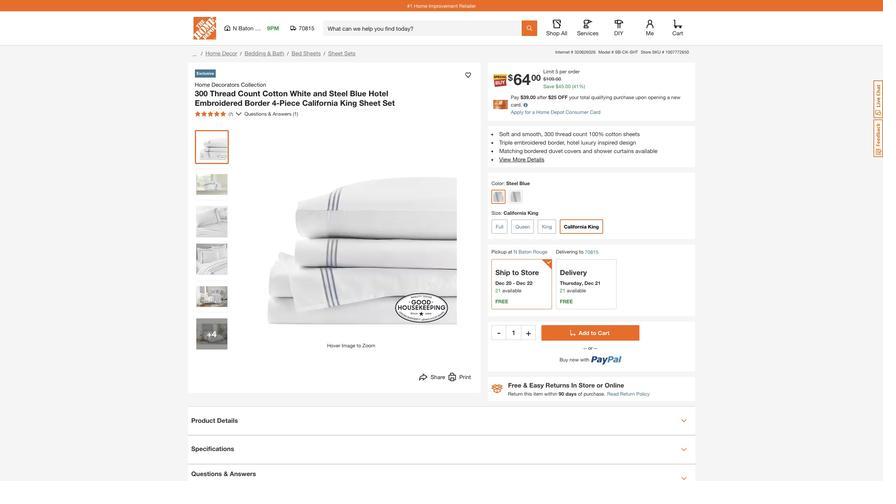 Task type: locate. For each thing, give the bounding box(es) containing it.
25
[[552, 94, 557, 100]]

+ inside button
[[526, 328, 532, 338]]

00 down the 5 at top right
[[556, 76, 562, 82]]

store left sku
[[641, 49, 652, 55]]

2 vertical spatial california
[[564, 224, 587, 230]]

available down "20"
[[503, 288, 522, 294]]

or inside free & easy returns in store or online return this item within 90 days of purchase. read return policy
[[597, 381, 604, 389]]

0 vertical spatial :
[[504, 180, 505, 186]]

buy
[[560, 357, 569, 363]]

home decorators collection 300 thread count cotton white and steel blue hotel embroidered border 4-piece california king sheet set
[[195, 81, 395, 108]]

0 horizontal spatial blue
[[350, 89, 367, 98]]

a
[[668, 94, 671, 100], [533, 109, 535, 115]]

thread
[[556, 131, 572, 137]]

0 horizontal spatial cart
[[598, 330, 610, 336]]

home decorators collection sheet sets sb ck sht 64.0 image
[[196, 131, 227, 162]]

1 free from the left
[[496, 298, 509, 304]]

smooth,
[[523, 131, 543, 137]]

cart up 1007772650
[[673, 30, 684, 36]]

available down design
[[636, 147, 658, 154]]

cart right add on the right bottom
[[598, 330, 610, 336]]

services button
[[577, 20, 600, 37]]

0 horizontal spatial #
[[572, 49, 574, 55]]

0 vertical spatial baton
[[239, 25, 254, 31]]

0 vertical spatial california
[[302, 98, 338, 108]]

0 horizontal spatial :
[[501, 210, 503, 216]]

sht
[[630, 49, 639, 55]]

/ left bed
[[287, 50, 289, 56]]

king button
[[538, 219, 557, 234]]

services
[[578, 30, 599, 36]]

3 / from the left
[[287, 50, 289, 56]]

and right soft
[[512, 131, 521, 137]]

home down exclusive
[[195, 81, 210, 88]]

dec left 22
[[517, 280, 526, 286]]

45
[[559, 83, 564, 89]]

home decorators collection sheet sets sb ck sht e1.1 image
[[196, 169, 227, 200]]

1 vertical spatial 300
[[545, 131, 554, 137]]

depot
[[551, 109, 565, 115]]

questions inside button
[[191, 470, 222, 478]]

1 horizontal spatial n
[[514, 249, 518, 255]]

store
[[641, 49, 652, 55], [521, 268, 539, 277], [579, 381, 595, 389]]

to
[[580, 249, 584, 255], [513, 268, 519, 277], [591, 330, 597, 336], [357, 342, 361, 348]]

109
[[547, 76, 555, 82]]

cotton
[[606, 131, 622, 137]]

questions & answers
[[191, 470, 256, 478]]

1 vertical spatial cart
[[598, 330, 610, 336]]

1 horizontal spatial free
[[560, 298, 573, 304]]

1 vertical spatial baton
[[519, 249, 532, 255]]

available inside soft and smooth, 300 thread count 100% cotton sheets triple embroidered border, hotel luxury inspired design matching bordered duvet covers and shower curtains available view more details
[[636, 147, 658, 154]]

shop all button
[[546, 20, 569, 37]]

1 horizontal spatial 00
[[556, 76, 562, 82]]

1 horizontal spatial or
[[597, 381, 604, 389]]

questions
[[245, 111, 267, 117], [191, 470, 222, 478]]

return right read
[[621, 391, 636, 397]]

1 horizontal spatial answers
[[273, 111, 292, 117]]

1 horizontal spatial details
[[528, 156, 545, 163]]

1 # from the left
[[572, 49, 574, 55]]

king
[[340, 98, 357, 108], [528, 210, 539, 216], [543, 224, 552, 230], [589, 224, 599, 230]]

300 inside home decorators collection 300 thread count cotton white and steel blue hotel embroidered border 4-piece california king sheet set
[[195, 89, 208, 98]]

0 horizontal spatial store
[[521, 268, 539, 277]]

0 vertical spatial answers
[[273, 111, 292, 117]]

caret image for questions & answers
[[682, 476, 687, 481]]

sheet left sets
[[328, 50, 343, 56]]

pay $ 39.00 after $ 25 off
[[511, 94, 568, 100]]

baton right at in the right bottom of the page
[[519, 249, 532, 255]]

queen button
[[512, 219, 535, 234]]

to right add on the right bottom
[[591, 330, 597, 336]]

questions down specifications
[[191, 470, 222, 478]]

: for color
[[504, 180, 505, 186]]

0 horizontal spatial free
[[496, 298, 509, 304]]

add
[[579, 330, 590, 336]]

print button
[[448, 373, 471, 383]]

1 horizontal spatial and
[[512, 131, 521, 137]]

- right "20"
[[513, 280, 515, 286]]

1 caret image from the top
[[682, 447, 687, 453]]

$ right after on the right top of the page
[[549, 94, 552, 100]]

$ inside $ 64 00
[[509, 73, 513, 83]]

details down bordered
[[528, 156, 545, 163]]

00 left (
[[566, 83, 571, 89]]

online
[[605, 381, 625, 389]]

%)
[[579, 83, 586, 89]]

0 vertical spatial or
[[587, 345, 595, 351]]

0 horizontal spatial california
[[302, 98, 338, 108]]

00
[[532, 73, 541, 83], [556, 76, 562, 82], [566, 83, 571, 89]]

california
[[302, 98, 338, 108], [504, 210, 527, 216], [564, 224, 587, 230]]

0 vertical spatial and
[[313, 89, 327, 98]]

and inside home decorators collection 300 thread count cotton white and steel blue hotel embroidered border 4-piece california king sheet set
[[313, 89, 327, 98]]

0 vertical spatial -
[[513, 280, 515, 286]]

details right product on the bottom left
[[217, 417, 238, 425]]

. down the 5 at top right
[[555, 76, 556, 82]]

1 vertical spatial n
[[514, 249, 518, 255]]

1 horizontal spatial :
[[504, 180, 505, 186]]

california up queen button
[[504, 210, 527, 216]]

70815 right delivering
[[585, 249, 599, 255]]

0 horizontal spatial steel
[[329, 89, 348, 98]]

internet # 320626026 model # sb-ck-sht store sku # 1007772650
[[556, 49, 690, 55]]

soft
[[500, 131, 510, 137]]

view
[[500, 156, 512, 163]]

70815 link
[[585, 248, 599, 256]]

0 horizontal spatial 300
[[195, 89, 208, 98]]

21 right thursday,
[[596, 280, 601, 286]]

0 horizontal spatial answers
[[230, 470, 256, 478]]

0 horizontal spatial -
[[498, 328, 501, 338]]

1 vertical spatial questions
[[191, 470, 222, 478]]

california up delivering to 70815
[[564, 224, 587, 230]]

answers inside button
[[230, 470, 256, 478]]

1 horizontal spatial #
[[612, 49, 614, 55]]

available down thursday,
[[567, 288, 587, 294]]

rouge down king button
[[534, 249, 548, 255]]

0 horizontal spatial +
[[207, 329, 212, 339]]

bath
[[273, 50, 285, 56]]

questions down the 'border'
[[245, 111, 267, 117]]

n baton rouge
[[233, 25, 272, 31]]

(7) button
[[192, 108, 236, 119]]

off
[[559, 94, 568, 100]]

available
[[636, 147, 658, 154], [503, 288, 522, 294], [567, 288, 587, 294]]

0 horizontal spatial and
[[313, 89, 327, 98]]

to left 70815 link
[[580, 249, 584, 255]]

1 horizontal spatial cart
[[673, 30, 684, 36]]

300 for thread
[[545, 131, 554, 137]]

0 horizontal spatial rouge
[[255, 25, 272, 31]]

store up 22
[[521, 268, 539, 277]]

blue inside home decorators collection 300 thread count cotton white and steel blue hotel embroidered border 4-piece california king sheet set
[[350, 89, 367, 98]]

to inside delivering to 70815
[[580, 249, 584, 255]]

2 vertical spatial store
[[579, 381, 595, 389]]

1 horizontal spatial -
[[513, 280, 515, 286]]

purchase.
[[584, 391, 606, 397]]

sheet
[[328, 50, 343, 56], [360, 98, 381, 108]]

dec right thursday,
[[585, 280, 594, 286]]

home left depot at the top right of page
[[537, 109, 550, 115]]

1 horizontal spatial california
[[504, 210, 527, 216]]

0 horizontal spatial available
[[503, 288, 522, 294]]

- inside - "button"
[[498, 328, 501, 338]]

... / home decor / bedding & bath / bed sheets / sheet sets
[[191, 50, 356, 57]]

1 vertical spatial store
[[521, 268, 539, 277]]

dec left "20"
[[496, 280, 505, 286]]

blue up stone gray "icon"
[[520, 180, 530, 186]]

1 vertical spatial rouge
[[534, 249, 548, 255]]

$
[[509, 73, 513, 83], [544, 76, 547, 82], [556, 83, 559, 89], [521, 94, 524, 100], [549, 94, 552, 100]]

0 horizontal spatial details
[[217, 417, 238, 425]]

: up steel blue "icon"
[[504, 180, 505, 186]]

0 vertical spatial store
[[641, 49, 652, 55]]

2 # from the left
[[612, 49, 614, 55]]

add to cart
[[579, 330, 610, 336]]

300 inside soft and smooth, 300 thread count 100% cotton sheets triple embroidered border, hotel luxury inspired design matching bordered duvet covers and shower curtains available view more details
[[545, 131, 554, 137]]

return
[[509, 391, 523, 397], [621, 391, 636, 397]]

item
[[534, 391, 543, 397]]

now
[[570, 357, 579, 363]]

details inside button
[[217, 417, 238, 425]]

#1
[[408, 3, 413, 9]]

0 horizontal spatial 21
[[496, 288, 501, 294]]

70815 up bed sheets link
[[299, 25, 315, 31]]

a inside your total qualifying purchase upon opening a new card.
[[668, 94, 671, 100]]

within
[[545, 391, 558, 397]]

1 vertical spatial steel
[[507, 180, 519, 186]]

1 horizontal spatial sheet
[[360, 98, 381, 108]]

21 down ship
[[496, 288, 501, 294]]

and right white
[[313, 89, 327, 98]]

specifications button
[[188, 436, 696, 464]]

1 horizontal spatial dec
[[517, 280, 526, 286]]

21 down thursday,
[[560, 288, 566, 294]]

stone gray image
[[511, 192, 522, 202]]

to for cart
[[591, 330, 597, 336]]

home right #1
[[414, 3, 428, 9]]

.
[[555, 76, 556, 82], [564, 83, 566, 89]]

$ 64 00
[[509, 70, 541, 89]]

2 return from the left
[[621, 391, 636, 397]]

0 vertical spatial a
[[668, 94, 671, 100]]

2 horizontal spatial #
[[663, 49, 665, 55]]

0 horizontal spatial .
[[555, 76, 556, 82]]

info image
[[524, 103, 528, 107]]

0 vertical spatial steel
[[329, 89, 348, 98]]

details inside soft and smooth, 300 thread count 100% cotton sheets triple embroidered border, hotel luxury inspired design matching bordered duvet covers and shower curtains available view more details
[[528, 156, 545, 163]]

+
[[526, 328, 532, 338], [207, 329, 212, 339]]

# right sku
[[663, 49, 665, 55]]

1 horizontal spatial 21
[[560, 288, 566, 294]]

and down luxury in the right of the page
[[583, 147, 593, 154]]

300 up embroidered
[[195, 89, 208, 98]]

home decorators collection sheet sets sb ck sht 1d.4 image
[[196, 281, 227, 312]]

returns
[[546, 381, 570, 389]]

n up decor
[[233, 25, 237, 31]]

free & easy returns in store or online return this item within 90 days of purchase. read return policy
[[509, 381, 650, 397]]

1 dec from the left
[[496, 280, 505, 286]]

0 vertical spatial 70815
[[299, 25, 315, 31]]

100%
[[589, 131, 605, 137]]

steel inside home decorators collection 300 thread count cotton white and steel blue hotel embroidered border 4-piece california king sheet set
[[329, 89, 348, 98]]

300 up border,
[[545, 131, 554, 137]]

$ left 64
[[509, 73, 513, 83]]

- left the '+' button
[[498, 328, 501, 338]]

2 horizontal spatial and
[[583, 147, 593, 154]]

california down white
[[302, 98, 338, 108]]

the home depot logo image
[[194, 17, 216, 40]]

home inside ... / home decor / bedding & bath / bed sheets / sheet sets
[[206, 50, 221, 56]]

3 dec from the left
[[585, 280, 594, 286]]

. left (
[[564, 83, 566, 89]]

steel blue image
[[494, 192, 504, 202]]

free down "20"
[[496, 298, 509, 304]]

1 horizontal spatial a
[[668, 94, 671, 100]]

0 vertical spatial sheet
[[328, 50, 343, 56]]

bordered
[[525, 147, 548, 154]]

shop
[[547, 30, 560, 36]]

or
[[587, 345, 595, 351], [597, 381, 604, 389]]

0 vertical spatial 300
[[195, 89, 208, 98]]

$ right save
[[556, 83, 559, 89]]

to for 70815
[[580, 249, 584, 255]]

share button
[[420, 373, 446, 383]]

/ right sheets
[[324, 50, 326, 56]]

2 horizontal spatial available
[[636, 147, 658, 154]]

a left new
[[668, 94, 671, 100]]

None field
[[507, 325, 522, 340]]

/ right decor
[[240, 50, 242, 56]]

free for thursday,
[[560, 298, 573, 304]]

at
[[509, 249, 513, 255]]

1 horizontal spatial 300
[[545, 131, 554, 137]]

0 vertical spatial blue
[[350, 89, 367, 98]]

& down specifications
[[224, 470, 228, 478]]

2 horizontal spatial dec
[[585, 280, 594, 286]]

0 horizontal spatial 70815
[[299, 25, 315, 31]]

questions for questions & answers
[[191, 470, 222, 478]]

rouge up bedding & bath link
[[255, 25, 272, 31]]

questions for questions & answers (1)
[[245, 111, 267, 117]]

set
[[383, 98, 395, 108]]

california inside button
[[564, 224, 587, 230]]

n right at in the right bottom of the page
[[514, 249, 518, 255]]

(
[[573, 83, 574, 89]]

70815 inside button
[[299, 25, 315, 31]]

answers for questions & answers
[[230, 470, 256, 478]]

1 horizontal spatial 70815
[[585, 249, 599, 255]]

/
[[201, 50, 203, 56], [240, 50, 242, 56], [287, 50, 289, 56], [324, 50, 326, 56]]

1 vertical spatial a
[[533, 109, 535, 115]]

0 horizontal spatial n
[[233, 25, 237, 31]]

view more details link
[[500, 156, 545, 163]]

king inside home decorators collection 300 thread count cotton white and steel blue hotel embroidered border 4-piece california king sheet set
[[340, 98, 357, 108]]

& left bath
[[268, 50, 271, 56]]

/ right ... button
[[201, 50, 203, 56]]

1 horizontal spatial questions
[[245, 111, 267, 117]]

0 vertical spatial details
[[528, 156, 545, 163]]

caret image inside "questions & answers" button
[[682, 476, 687, 481]]

+ for +
[[526, 328, 532, 338]]

0 horizontal spatial questions
[[191, 470, 222, 478]]

& inside free & easy returns in store or online return this item within 90 days of purchase. read return policy
[[524, 381, 528, 389]]

baton up bedding
[[239, 25, 254, 31]]

free for to
[[496, 298, 509, 304]]

internet
[[556, 49, 570, 55]]

1 horizontal spatial blue
[[520, 180, 530, 186]]

days
[[566, 391, 577, 397]]

home left decor
[[206, 50, 221, 56]]

store up of
[[579, 381, 595, 389]]

blue left hotel
[[350, 89, 367, 98]]

1 horizontal spatial store
[[579, 381, 595, 389]]

to inside ship to store dec 20 - dec 22 21 available
[[513, 268, 519, 277]]

# right "internet"
[[572, 49, 574, 55]]

baton
[[239, 25, 254, 31], [519, 249, 532, 255]]

apply
[[511, 109, 524, 115]]

1 horizontal spatial +
[[526, 328, 532, 338]]

2 horizontal spatial store
[[641, 49, 652, 55]]

or up buy now with button
[[587, 345, 595, 351]]

1 vertical spatial .
[[564, 83, 566, 89]]

exclusive
[[197, 71, 214, 76]]

return down free
[[509, 391, 523, 397]]

order
[[569, 68, 580, 74]]

2 caret image from the top
[[682, 476, 687, 481]]

1 vertical spatial sheet
[[360, 98, 381, 108]]

1 vertical spatial :
[[501, 210, 503, 216]]

00 left limit
[[532, 73, 541, 83]]

& inside button
[[224, 470, 228, 478]]

0 horizontal spatial return
[[509, 391, 523, 397]]

& down the 'border'
[[268, 111, 271, 117]]

# left sb-
[[612, 49, 614, 55]]

0 horizontal spatial a
[[533, 109, 535, 115]]

3 # from the left
[[663, 49, 665, 55]]

sheet down hotel
[[360, 98, 381, 108]]

: up full button
[[501, 210, 503, 216]]

thursday,
[[560, 280, 584, 286]]

1 vertical spatial 70815
[[585, 249, 599, 255]]

1 horizontal spatial steel
[[507, 180, 519, 186]]

0 horizontal spatial 00
[[532, 73, 541, 83]]

&
[[268, 50, 271, 56], [268, 111, 271, 117], [524, 381, 528, 389], [224, 470, 228, 478]]

caret image
[[682, 447, 687, 453], [682, 476, 687, 481]]

0 vertical spatial caret image
[[682, 447, 687, 453]]

1 vertical spatial answers
[[230, 470, 256, 478]]

2 horizontal spatial california
[[564, 224, 587, 230]]

& up this
[[524, 381, 528, 389]]

$ right pay
[[521, 94, 524, 100]]

to right ship
[[513, 268, 519, 277]]

caret image for specifications
[[682, 447, 687, 453]]

2 / from the left
[[240, 50, 242, 56]]

:
[[504, 180, 505, 186], [501, 210, 503, 216]]

free down thursday,
[[560, 298, 573, 304]]

$ down limit
[[544, 76, 547, 82]]

1 return from the left
[[509, 391, 523, 397]]

steel
[[329, 89, 348, 98], [507, 180, 519, 186]]

70815 button
[[291, 25, 315, 32]]

to for store
[[513, 268, 519, 277]]

4
[[212, 329, 217, 339]]

qualifying
[[592, 94, 613, 100]]

answers
[[273, 111, 292, 117], [230, 470, 256, 478]]

a right for
[[533, 109, 535, 115]]

or up purchase. at the right of the page
[[597, 381, 604, 389]]

300
[[195, 89, 208, 98], [545, 131, 554, 137]]

blue
[[350, 89, 367, 98], [520, 180, 530, 186]]

2 horizontal spatial 00
[[566, 83, 571, 89]]

1 horizontal spatial return
[[621, 391, 636, 397]]

0 horizontal spatial dec
[[496, 280, 505, 286]]

1 vertical spatial details
[[217, 417, 238, 425]]

0 vertical spatial questions
[[245, 111, 267, 117]]

caret image inside specifications button
[[682, 447, 687, 453]]

card.
[[511, 102, 523, 108]]

2 free from the left
[[560, 298, 573, 304]]

upon
[[636, 94, 647, 100]]

1 horizontal spatial .
[[564, 83, 566, 89]]

1 vertical spatial -
[[498, 328, 501, 338]]

What can we help you find today? search field
[[328, 21, 522, 36]]



Task type: describe. For each thing, give the bounding box(es) containing it.
ck-
[[623, 49, 630, 55]]

inspired
[[598, 139, 618, 146]]

color : steel blue
[[492, 180, 530, 186]]

white
[[290, 89, 311, 98]]

pickup
[[492, 249, 507, 255]]

(7) link
[[192, 108, 242, 119]]

300 for thread
[[195, 89, 208, 98]]

cart inside button
[[598, 330, 610, 336]]

pickup at n baton rouge
[[492, 249, 548, 255]]

ship to store dec 20 - dec 22 21 available
[[496, 268, 539, 294]]

opening
[[649, 94, 666, 100]]

apply now image
[[494, 100, 511, 109]]

new
[[672, 94, 681, 100]]

sets
[[345, 50, 356, 56]]

1007772650
[[666, 49, 690, 55]]

- inside ship to store dec 20 - dec 22 21 available
[[513, 280, 515, 286]]

ship
[[496, 268, 511, 277]]

hover
[[327, 342, 341, 348]]

embroidered
[[195, 98, 243, 108]]

sheet sets link
[[328, 50, 356, 56]]

5
[[556, 68, 559, 74]]

delivery thursday, dec 21 21 available
[[560, 268, 601, 294]]

& inside ... / home decor / bedding & bath / bed sheets / sheet sets
[[268, 50, 271, 56]]

per
[[560, 68, 567, 74]]

me button
[[639, 20, 662, 37]]

thread
[[210, 89, 236, 98]]

2 dec from the left
[[517, 280, 526, 286]]

22
[[527, 280, 533, 286]]

available inside ship to store dec 20 - dec 22 21 available
[[503, 288, 522, 294]]

& for free & easy returns in store or online return this item within 90 days of purchase. read return policy
[[524, 381, 528, 389]]

hover image to zoom
[[327, 342, 376, 348]]

matching
[[500, 147, 523, 154]]

read return policy link
[[608, 390, 650, 398]]

home decorators collection sheet sets sb ck sht a0.3 image
[[196, 244, 227, 275]]

0 vertical spatial rouge
[[255, 25, 272, 31]]

image
[[342, 342, 356, 348]]

buy now with
[[560, 357, 590, 363]]

home inside home decorators collection 300 thread count cotton white and steel blue hotel embroidered border 4-piece california king sheet set
[[195, 81, 210, 88]]

0 horizontal spatial or
[[587, 345, 595, 351]]

full button
[[492, 219, 508, 234]]

curtains
[[614, 147, 635, 154]]

share
[[431, 374, 446, 380]]

bedding
[[245, 50, 266, 56]]

delivering
[[557, 249, 578, 255]]

1 / from the left
[[201, 50, 203, 56]]

00 inside $ 64 00
[[532, 73, 541, 83]]

n baton rouge button
[[514, 249, 548, 255]]

dec inside delivery thursday, dec 21 21 available
[[585, 280, 594, 286]]

shop all
[[547, 30, 568, 36]]

zoom
[[363, 342, 376, 348]]

border,
[[548, 139, 566, 146]]

home decorators collection sheet sets sb ck sht 66.5 image
[[196, 318, 227, 350]]

improvement
[[429, 3, 458, 9]]

sheet inside home decorators collection 300 thread count cotton white and steel blue hotel embroidered border 4-piece california king sheet set
[[360, 98, 381, 108]]

hotel
[[568, 139, 580, 146]]

decorators
[[212, 81, 240, 88]]

home decorators collection sheet sets sb ck sht 40.2 image
[[196, 206, 227, 237]]

easy
[[530, 381, 544, 389]]

print
[[460, 374, 471, 380]]

21 inside ship to store dec 20 - dec 22 21 available
[[496, 288, 501, 294]]

& for questions & answers
[[224, 470, 228, 478]]

+ for + 4
[[207, 329, 212, 339]]

1 vertical spatial california
[[504, 210, 527, 216]]

feedback link image
[[874, 119, 884, 157]]

- button
[[492, 325, 507, 340]]

store inside free & easy returns in store or online return this item within 90 days of purchase. read return policy
[[579, 381, 595, 389]]

retailer
[[460, 3, 476, 9]]

collection
[[241, 81, 266, 88]]

read
[[608, 391, 619, 397]]

for
[[525, 109, 531, 115]]

size
[[492, 210, 501, 216]]

all
[[562, 30, 568, 36]]

hover image to zoom button
[[246, 130, 457, 349]]

to left zoom
[[357, 342, 361, 348]]

color
[[492, 180, 504, 186]]

4 / from the left
[[324, 50, 326, 56]]

1 vertical spatial and
[[512, 131, 521, 137]]

320626026
[[575, 49, 596, 55]]

duvet
[[549, 147, 563, 154]]

sheet inside ... / home decor / bedding & bath / bed sheets / sheet sets
[[328, 50, 343, 56]]

total
[[581, 94, 590, 100]]

add to cart button
[[542, 325, 640, 341]]

me
[[647, 30, 654, 36]]

model
[[599, 49, 611, 55]]

hotel
[[369, 89, 389, 98]]

store inside ship to store dec 20 - dec 22 21 available
[[521, 268, 539, 277]]

... button
[[191, 49, 198, 59]]

bed sheets link
[[292, 50, 321, 56]]

diy button
[[608, 20, 631, 37]]

sku
[[653, 49, 661, 55]]

0 vertical spatial .
[[555, 76, 556, 82]]

icon image
[[492, 385, 503, 394]]

cotton
[[263, 89, 288, 98]]

more
[[513, 156, 526, 163]]

with
[[581, 357, 590, 363]]

full
[[496, 224, 504, 230]]

home decor link
[[206, 50, 237, 56]]

(1)
[[293, 111, 298, 117]]

70815 inside delivering to 70815
[[585, 249, 599, 255]]

available inside delivery thursday, dec 21 21 available
[[567, 288, 587, 294]]

...
[[193, 51, 197, 57]]

delivering to 70815
[[557, 249, 599, 255]]

california inside home decorators collection 300 thread count cotton white and steel blue hotel embroidered border 4-piece california king sheet set
[[302, 98, 338, 108]]

& for questions & answers (1)
[[268, 111, 271, 117]]

2 vertical spatial and
[[583, 147, 593, 154]]

: for size
[[501, 210, 503, 216]]

64
[[514, 70, 531, 89]]

in
[[572, 381, 577, 389]]

queen
[[516, 224, 531, 230]]

covers
[[565, 147, 582, 154]]

0 vertical spatial n
[[233, 25, 237, 31]]

answers for questions & answers (1)
[[273, 111, 292, 117]]

live chat image
[[874, 80, 884, 118]]

design
[[620, 139, 637, 146]]

1 horizontal spatial baton
[[519, 249, 532, 255]]

border
[[245, 98, 270, 108]]

count
[[574, 131, 588, 137]]

caret image
[[682, 418, 687, 424]]

your total qualifying purchase upon opening a new card.
[[511, 94, 681, 108]]

1 horizontal spatial rouge
[[534, 249, 548, 255]]

2 horizontal spatial 21
[[596, 280, 601, 286]]

0 vertical spatial cart
[[673, 30, 684, 36]]

5 stars image
[[195, 111, 226, 117]]



Task type: vqa. For each thing, say whether or not it's contained in the screenshot.
TO inside the Ship to Store Dec 20 - Dec 22 21 available
yes



